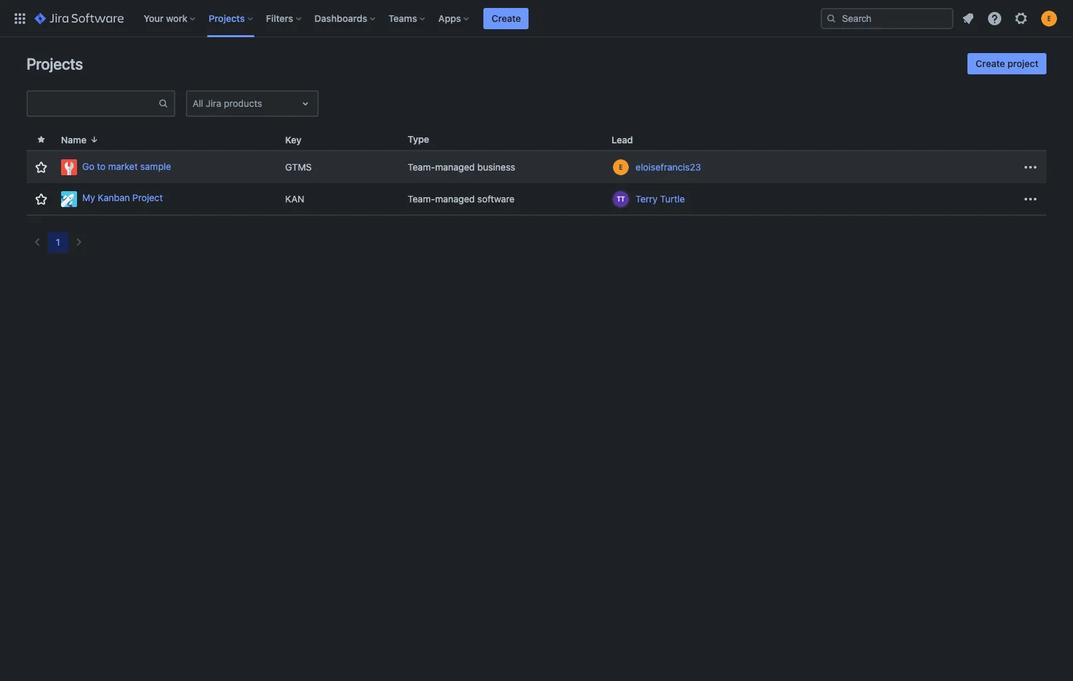 Task type: vqa. For each thing, say whether or not it's contained in the screenshot.
the bottommost Team-
yes



Task type: locate. For each thing, give the bounding box(es) containing it.
0 horizontal spatial projects
[[27, 54, 83, 73]]

team-managed software
[[408, 193, 515, 204]]

projects
[[209, 12, 245, 24], [27, 54, 83, 73]]

type
[[408, 134, 429, 145]]

your work button
[[140, 8, 201, 29]]

1 horizontal spatial create
[[976, 58, 1006, 69]]

go to market sample
[[82, 161, 171, 172]]

0 vertical spatial more image
[[1023, 159, 1039, 175]]

eloisefrancis23 link
[[636, 161, 701, 174]]

gtms
[[285, 161, 312, 173]]

0 vertical spatial create
[[492, 12, 521, 24]]

0 vertical spatial team-
[[408, 161, 435, 173]]

1 vertical spatial create
[[976, 58, 1006, 69]]

lead
[[612, 134, 633, 145]]

dashboards button
[[311, 8, 381, 29]]

projects button
[[205, 8, 258, 29]]

managed
[[435, 161, 475, 173], [435, 193, 475, 204]]

team-
[[408, 161, 435, 173], [408, 193, 435, 204]]

previous image
[[29, 235, 45, 250]]

managed up team-managed software
[[435, 161, 475, 173]]

projects down appswitcher icon
[[27, 54, 83, 73]]

2 managed from the top
[[435, 193, 475, 204]]

banner
[[0, 0, 1074, 37]]

1 more image from the top
[[1023, 159, 1039, 175]]

create inside button
[[492, 12, 521, 24]]

create
[[492, 12, 521, 24], [976, 58, 1006, 69]]

1 vertical spatial more image
[[1023, 191, 1039, 207]]

sample
[[140, 161, 171, 172]]

1 vertical spatial managed
[[435, 193, 475, 204]]

banner containing your work
[[0, 0, 1074, 37]]

jira software image
[[35, 10, 124, 26], [35, 10, 124, 26]]

all
[[193, 98, 203, 109]]

project
[[133, 192, 163, 203]]

projects right work
[[209, 12, 245, 24]]

create for create
[[492, 12, 521, 24]]

0 vertical spatial projects
[[209, 12, 245, 24]]

0 horizontal spatial create
[[492, 12, 521, 24]]

1 managed from the top
[[435, 161, 475, 173]]

dashboards
[[315, 12, 368, 24]]

teams
[[389, 12, 417, 24]]

managed down the team-managed business
[[435, 193, 475, 204]]

1 team- from the top
[[408, 161, 435, 173]]

your profile and settings image
[[1042, 10, 1058, 26]]

None text field
[[193, 97, 195, 110]]

2 more image from the top
[[1023, 191, 1039, 207]]

my
[[82, 192, 95, 203]]

create inside button
[[976, 58, 1006, 69]]

None text field
[[28, 94, 158, 113]]

managed for software
[[435, 193, 475, 204]]

your
[[144, 12, 164, 24]]

filters
[[266, 12, 293, 24]]

terry turtle link
[[636, 192, 685, 206]]

turtle
[[661, 193, 685, 204]]

notifications image
[[961, 10, 977, 26]]

Search field
[[821, 8, 954, 29]]

all jira products
[[193, 98, 262, 109]]

apps
[[439, 12, 461, 24]]

1 horizontal spatial projects
[[209, 12, 245, 24]]

market
[[108, 161, 138, 172]]

name button
[[56, 132, 105, 147]]

work
[[166, 12, 188, 24]]

team- down type
[[408, 161, 435, 173]]

1 vertical spatial team-
[[408, 193, 435, 204]]

create project
[[976, 58, 1039, 69]]

next image
[[71, 235, 87, 250]]

team- down the team-managed business
[[408, 193, 435, 204]]

create left project on the top right
[[976, 58, 1006, 69]]

2 team- from the top
[[408, 193, 435, 204]]

create right apps dropdown button
[[492, 12, 521, 24]]

0 vertical spatial managed
[[435, 161, 475, 173]]

name
[[61, 134, 87, 145]]

project
[[1008, 58, 1039, 69]]

your work
[[144, 12, 188, 24]]

more image
[[1023, 159, 1039, 175], [1023, 191, 1039, 207]]

terry turtle
[[636, 193, 685, 204]]

to
[[97, 161, 106, 172]]



Task type: describe. For each thing, give the bounding box(es) containing it.
more image for terry turtle
[[1023, 191, 1039, 207]]

create project button
[[968, 53, 1047, 74]]

team- for team-managed software
[[408, 193, 435, 204]]

terry
[[636, 193, 658, 204]]

1 vertical spatial projects
[[27, 54, 83, 73]]

create button
[[484, 8, 529, 29]]

more image for eloisefrancis23
[[1023, 159, 1039, 175]]

key button
[[280, 132, 318, 147]]

open image
[[298, 96, 314, 112]]

kan
[[285, 193, 304, 204]]

jira
[[206, 98, 221, 109]]

primary element
[[8, 0, 821, 37]]

team-managed business
[[408, 161, 516, 173]]

teams button
[[385, 8, 431, 29]]

appswitcher icon image
[[12, 10, 28, 26]]

my kanban project link
[[61, 191, 275, 207]]

my kanban project
[[82, 192, 163, 203]]

kanban
[[98, 192, 130, 203]]

products
[[224, 98, 262, 109]]

1
[[56, 237, 60, 248]]

star my kanban project image
[[33, 191, 49, 207]]

help image
[[987, 10, 1003, 26]]

managed for business
[[435, 161, 475, 173]]

settings image
[[1014, 10, 1030, 26]]

1 button
[[48, 232, 68, 253]]

apps button
[[435, 8, 475, 29]]

business
[[478, 161, 516, 173]]

projects inside dropdown button
[[209, 12, 245, 24]]

go
[[82, 161, 94, 172]]

star go to market sample image
[[33, 159, 49, 175]]

key
[[285, 134, 302, 145]]

search image
[[827, 13, 837, 24]]

eloisefrancis23
[[636, 161, 701, 173]]

software
[[478, 193, 515, 204]]

go to market sample link
[[61, 159, 275, 175]]

filters button
[[262, 8, 307, 29]]

lead button
[[607, 132, 649, 147]]

create for create project
[[976, 58, 1006, 69]]

team- for team-managed business
[[408, 161, 435, 173]]



